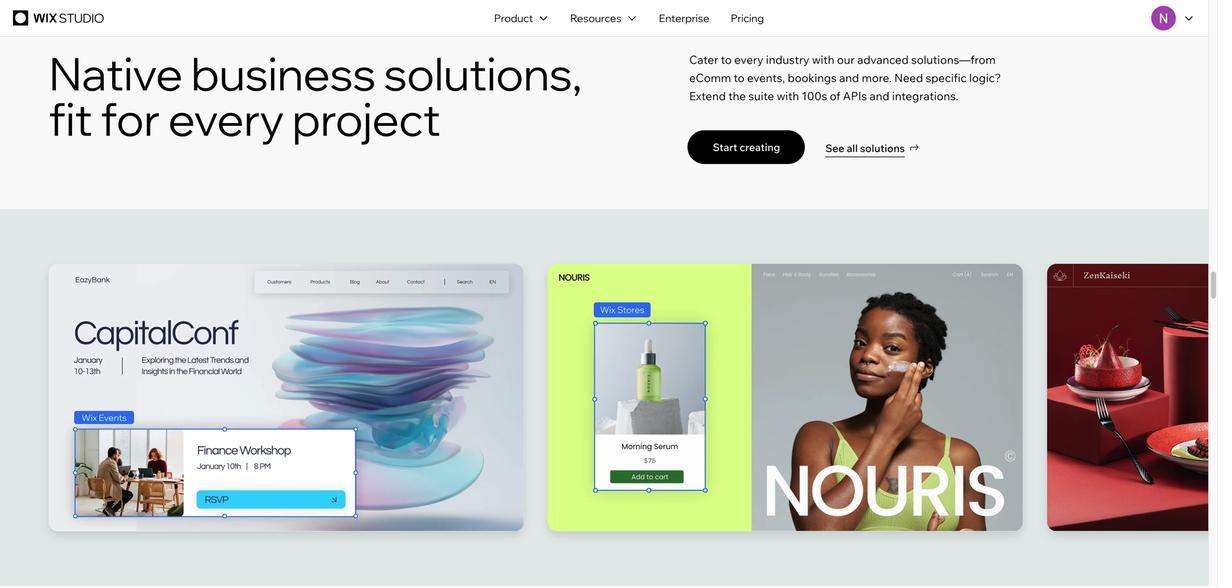 Task type: describe. For each thing, give the bounding box(es) containing it.
resources
[[571, 12, 622, 25]]

project
[[292, 90, 441, 147]]

extend
[[690, 89, 726, 103]]

fit
[[49, 90, 92, 147]]

resources button
[[560, 0, 649, 36]]

solutions—from
[[912, 52, 996, 67]]

more.
[[862, 71, 892, 85]]

integrations.
[[893, 89, 959, 103]]

0 vertical spatial to
[[721, 52, 732, 67]]

ecomm
[[690, 71, 732, 85]]

see all solutions
[[826, 142, 906, 155]]

for
[[100, 90, 160, 147]]

enterprise
[[659, 12, 710, 25]]

product button
[[484, 0, 560, 36]]

0 vertical spatial and
[[840, 71, 860, 85]]

every inside "cater to every industry with our advanced solutions—from ecomm to events, bookings and more. need specific logic? extend the suite with 100s of apis and integrations."
[[735, 52, 764, 67]]

example wix studio sites using a range of wix's native business solutions including events, stores, restaurants, bookings and hotels. image
[[49, 264, 524, 532]]

start creating link
[[688, 130, 805, 164]]

suite
[[749, 89, 775, 103]]

advanced
[[858, 52, 909, 67]]

industry
[[767, 52, 810, 67]]



Task type: vqa. For each thing, say whether or not it's contained in the screenshot.
Wix related to Wix Blog Get business tips, online marketing guidance, and the latest website trends.
no



Task type: locate. For each thing, give the bounding box(es) containing it.
0 horizontal spatial to
[[721, 52, 732, 67]]

see all solutions link
[[826, 138, 920, 159]]

1 vertical spatial with
[[777, 89, 800, 103]]

pricing link
[[721, 0, 775, 36]]

and down more.
[[870, 89, 890, 103]]

0 horizontal spatial and
[[840, 71, 860, 85]]

profile image image
[[1152, 6, 1177, 31]]

0 vertical spatial every
[[735, 52, 764, 67]]

the
[[729, 89, 747, 103]]

to
[[721, 52, 732, 67], [734, 71, 745, 85]]

1 horizontal spatial with
[[813, 52, 835, 67]]

solutions
[[861, 142, 906, 155]]

and
[[840, 71, 860, 85], [870, 89, 890, 103]]

every
[[735, 52, 764, 67], [168, 90, 284, 147]]

cater
[[690, 52, 719, 67]]

0 horizontal spatial every
[[168, 90, 284, 147]]

apis
[[844, 89, 868, 103]]

pricing
[[731, 12, 765, 25]]

need
[[895, 71, 924, 85]]

1 horizontal spatial and
[[870, 89, 890, 103]]

1 vertical spatial every
[[168, 90, 284, 147]]

0 horizontal spatial with
[[777, 89, 800, 103]]

0 vertical spatial with
[[813, 52, 835, 67]]

native
[[49, 45, 183, 102]]

start creating
[[713, 141, 781, 154]]

1 horizontal spatial every
[[735, 52, 764, 67]]

creating
[[740, 141, 781, 154]]

and down our
[[840, 71, 860, 85]]

product
[[495, 12, 534, 25]]

enterprise link
[[649, 0, 721, 36]]

see
[[826, 142, 845, 155]]

to right cater
[[721, 52, 732, 67]]

business
[[191, 45, 376, 102]]

with
[[813, 52, 835, 67], [777, 89, 800, 103]]

1 horizontal spatial to
[[734, 71, 745, 85]]

specific
[[926, 71, 967, 85]]

every inside native business solutions, fit for every project
[[168, 90, 284, 147]]

native business solutions, fit for every project
[[49, 45, 582, 147]]

events,
[[748, 71, 786, 85]]

with up bookings
[[813, 52, 835, 67]]

test region
[[49, 264, 1219, 532]]

cater to every industry with our advanced solutions—from ecomm to events, bookings and more. need specific logic? extend the suite with 100s of apis and integrations.
[[690, 52, 1002, 103]]

1 vertical spatial and
[[870, 89, 890, 103]]

start
[[713, 141, 738, 154]]

bookings
[[788, 71, 837, 85]]

our
[[838, 52, 855, 67]]

to up the
[[734, 71, 745, 85]]

of
[[830, 89, 841, 103]]

1 vertical spatial to
[[734, 71, 745, 85]]

wix logo, homepage image
[[13, 10, 107, 26]]

solutions,
[[384, 45, 582, 102]]

with left 100s
[[777, 89, 800, 103]]

all
[[847, 142, 858, 155]]

100s
[[802, 89, 828, 103]]

logic?
[[970, 71, 1002, 85]]



